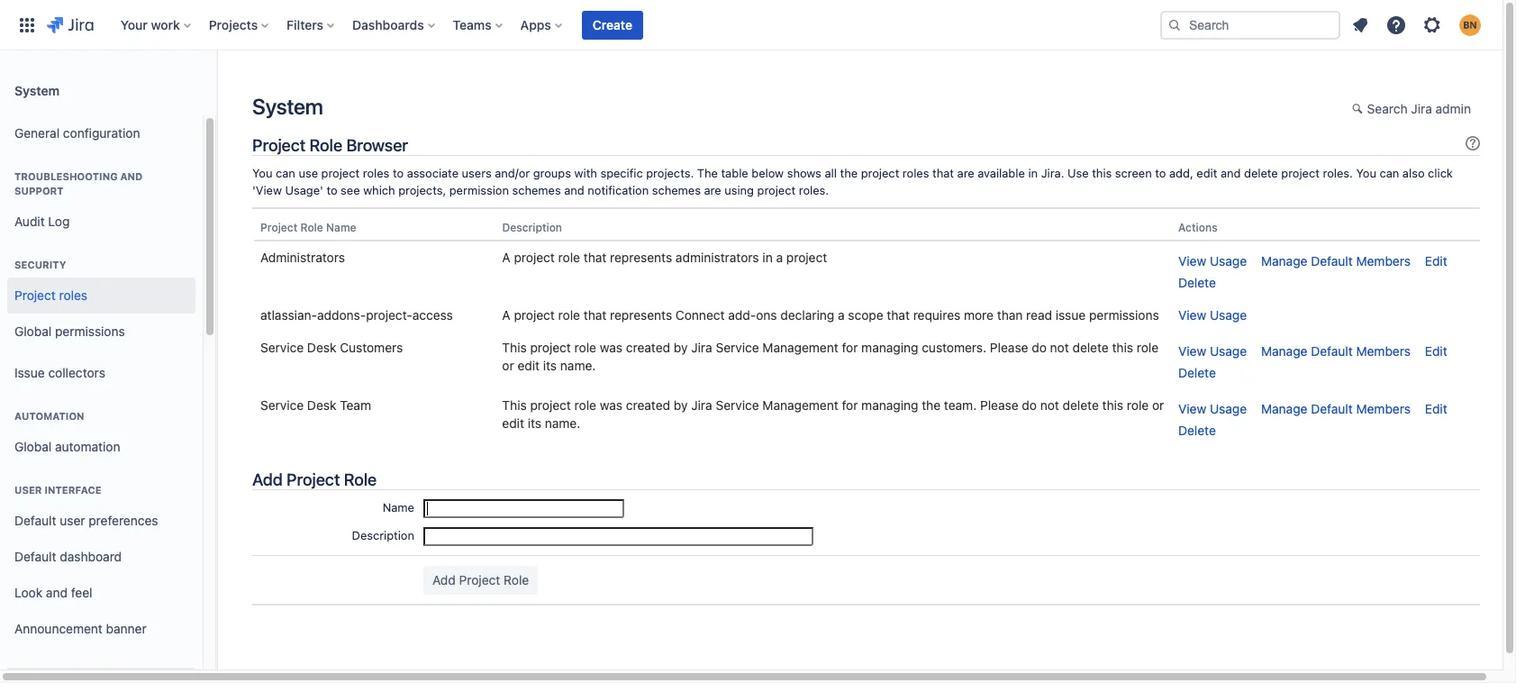 Task type: locate. For each thing, give the bounding box(es) containing it.
permissions right issue
[[1090, 307, 1160, 322]]

1 vertical spatial represents
[[610, 307, 672, 322]]

in right the administrators
[[763, 249, 773, 265]]

system
[[14, 82, 60, 98], [252, 94, 323, 119]]

view for this project role was created by jira service management for managing the team. please do not delete this role or edit its name.
[[1179, 401, 1207, 416]]

announcement
[[14, 621, 103, 636]]

permissions down project roles link
[[55, 323, 125, 338]]

you left also
[[1357, 166, 1377, 180]]

roles up global permissions
[[59, 287, 87, 302]]

2 manage default members from the top
[[1262, 343, 1411, 358]]

service inside "this project role was created by jira service management for managing the team. please do not delete this role or edit its name."
[[716, 397, 759, 412]]

managing inside "this project role was created by jira service management for managing the team. please do not delete this role or edit its name."
[[862, 397, 919, 412]]

0 vertical spatial manage
[[1262, 253, 1308, 268]]

represents left connect
[[610, 307, 672, 322]]

0 horizontal spatial a
[[776, 249, 783, 265]]

1 members from the top
[[1357, 253, 1411, 268]]

0 vertical spatial in
[[1029, 166, 1038, 180]]

name. inside this project role was created by jira service management for managing customers. please do not delete this role or edit its name.
[[560, 357, 596, 373]]

0 horizontal spatial the
[[840, 166, 858, 180]]

preferences
[[89, 512, 158, 528]]

roles. down small image
[[1323, 166, 1353, 180]]

2 desk from the top
[[307, 397, 337, 412]]

management down this project role was created by jira service management for managing customers. please do not delete this role or edit its name.
[[763, 397, 839, 412]]

2 created from the top
[[626, 397, 671, 412]]

the right all
[[840, 166, 858, 180]]

and inside troubleshooting and support
[[120, 170, 143, 182]]

3 manage default members link from the top
[[1262, 401, 1411, 416]]

0 horizontal spatial name
[[326, 221, 357, 235]]

for inside this project role was created by jira service management for managing customers. please do not delete this role or edit its name.
[[842, 339, 858, 355]]

issue
[[1056, 307, 1086, 322]]

1 manage default members link from the top
[[1262, 253, 1411, 268]]

roles up which
[[363, 166, 390, 180]]

for
[[842, 339, 858, 355], [842, 397, 858, 412]]

and down with
[[564, 183, 585, 197]]

its
[[543, 357, 557, 373], [528, 415, 542, 430]]

1 view usage from the top
[[1179, 253, 1247, 268]]

create button
[[582, 10, 643, 39]]

1 vertical spatial this
[[1113, 339, 1134, 355]]

3 view from the top
[[1179, 343, 1207, 358]]

team
[[340, 397, 371, 412]]

1 a from the top
[[502, 249, 511, 265]]

1 desk from the top
[[307, 339, 337, 355]]

the inside the you can use project roles to associate users and/or groups with specific projects. the table below shows all the project roles that are available in jira. use this screen to add, edit and delete project roles. you can also click 'view usage' to see which projects, permission schemes and notification schemes are using project roles.
[[840, 166, 858, 180]]

look and feel link
[[7, 575, 196, 611]]

created inside this project role was created by jira service management for managing customers. please do not delete this role or edit its name.
[[626, 339, 671, 355]]

1 horizontal spatial a
[[838, 307, 845, 322]]

1 manage from the top
[[1262, 253, 1308, 268]]

edit link for role
[[1425, 343, 1448, 358]]

for for customers.
[[842, 339, 858, 355]]

0 vertical spatial edit
[[1197, 166, 1218, 180]]

managing down scope
[[862, 339, 919, 355]]

this project role was created by jira service management for managing customers. please do not delete this role or edit its name.
[[502, 339, 1159, 373]]

3 edit delete from the top
[[1179, 401, 1448, 438]]

notifications image
[[1350, 14, 1372, 36]]

0 vertical spatial manage default members link
[[1262, 253, 1411, 268]]

1 vertical spatial its
[[528, 415, 542, 430]]

and down general configuration "link"
[[120, 170, 143, 182]]

dashboard
[[60, 548, 122, 564]]

2 vertical spatial delete link
[[1179, 422, 1216, 438]]

admin
[[1436, 101, 1472, 116]]

1 vertical spatial management
[[763, 397, 839, 412]]

roles inside security group
[[59, 287, 87, 302]]

jira image
[[47, 14, 93, 36], [47, 14, 93, 36]]

1 management from the top
[[763, 339, 839, 355]]

0 vertical spatial description
[[502, 221, 562, 235]]

to left add,
[[1156, 166, 1167, 180]]

roles. down 'shows'
[[799, 183, 829, 197]]

was
[[600, 339, 623, 355], [600, 397, 623, 412]]

0 horizontal spatial its
[[528, 415, 542, 430]]

represents for connect
[[610, 307, 672, 322]]

managing for customers.
[[862, 339, 919, 355]]

schemes down groups
[[512, 183, 561, 197]]

project inside security group
[[14, 287, 56, 302]]

projects,
[[399, 183, 446, 197]]

1 vertical spatial by
[[674, 397, 688, 412]]

role up administrators
[[301, 221, 323, 235]]

1 vertical spatial role
[[301, 221, 323, 235]]

1 vertical spatial this
[[502, 397, 527, 412]]

2 members from the top
[[1357, 343, 1411, 358]]

export
[[83, 666, 124, 678]]

help image
[[1386, 14, 1408, 36]]

a for a project role that represents administrators in a project
[[502, 249, 511, 265]]

created
[[626, 339, 671, 355], [626, 397, 671, 412]]

1 horizontal spatial in
[[1029, 166, 1038, 180]]

can
[[276, 166, 295, 180], [1380, 166, 1400, 180]]

1 managing from the top
[[862, 339, 919, 355]]

0 horizontal spatial are
[[704, 183, 722, 197]]

1 vertical spatial please
[[980, 397, 1019, 412]]

project down security
[[14, 287, 56, 302]]

2 manage default members link from the top
[[1262, 343, 1411, 358]]

0 vertical spatial delete
[[1245, 166, 1279, 180]]

please
[[990, 339, 1029, 355], [980, 397, 1019, 412]]

2 view from the top
[[1179, 307, 1207, 322]]

0 vertical spatial edit delete
[[1179, 253, 1448, 290]]

manage for role
[[1262, 343, 1308, 358]]

do inside this project role was created by jira service management for managing customers. please do not delete this role or edit its name.
[[1032, 339, 1047, 355]]

2 management from the top
[[763, 397, 839, 412]]

global inside security group
[[14, 323, 52, 338]]

groups
[[533, 166, 571, 180]]

global automation link
[[7, 429, 196, 465]]

1 horizontal spatial schemes
[[652, 183, 701, 197]]

1 vertical spatial permissions
[[55, 323, 125, 338]]

available
[[978, 166, 1025, 180]]

1 horizontal spatial name
[[383, 500, 415, 514]]

None text field
[[424, 499, 625, 518]]

0 vertical spatial this
[[502, 339, 527, 355]]

schemes down projects.
[[652, 183, 701, 197]]

4 usage from the top
[[1210, 401, 1247, 416]]

delete for this
[[1179, 422, 1216, 438]]

2 vertical spatial edit link
[[1425, 401, 1448, 416]]

1 for from the top
[[842, 339, 858, 355]]

1 horizontal spatial roles.
[[1323, 166, 1353, 180]]

user
[[60, 512, 85, 528]]

edit
[[1197, 166, 1218, 180], [518, 357, 540, 373], [502, 415, 524, 430]]

description down "and/or"
[[502, 221, 562, 235]]

0 vertical spatial for
[[842, 339, 858, 355]]

view for a project role that represents administrators in a project
[[1179, 253, 1207, 268]]

1 schemes from the left
[[512, 183, 561, 197]]

1 vertical spatial created
[[626, 397, 671, 412]]

desk for team
[[307, 397, 337, 412]]

manage for this
[[1262, 401, 1308, 416]]

name. inside "this project role was created by jira service management for managing the team. please do not delete this role or edit its name."
[[545, 415, 581, 430]]

1 vertical spatial edit
[[518, 357, 540, 373]]

3 edit link from the top
[[1425, 401, 1448, 416]]

by for name.
[[674, 339, 688, 355]]

project inside "this project role was created by jira service management for managing the team. please do not delete this role or edit its name."
[[530, 397, 571, 412]]

do right team.
[[1022, 397, 1037, 412]]

2 vertical spatial edit
[[502, 415, 524, 430]]

edit delete for this
[[1179, 401, 1448, 438]]

delete inside the you can use project roles to associate users and/or groups with specific projects. the table below shows all the project roles that are available in jira. use this screen to add, edit and delete project roles. you can also click 'view usage' to see which projects, permission schemes and notification schemes are using project roles.
[[1245, 166, 1279, 180]]

role up use
[[310, 135, 342, 155]]

2 horizontal spatial roles
[[903, 166, 930, 180]]

0 vertical spatial name.
[[560, 357, 596, 373]]

a for a project role that represents connect add-ons declaring a scope that requires more than read issue permissions
[[502, 307, 511, 322]]

by inside "this project role was created by jira service management for managing the team. please do not delete this role or edit its name."
[[674, 397, 688, 412]]

1 vertical spatial delete
[[1073, 339, 1109, 355]]

1 edit from the top
[[1425, 253, 1448, 268]]

0 vertical spatial are
[[958, 166, 975, 180]]

do down read
[[1032, 339, 1047, 355]]

default user preferences link
[[7, 503, 196, 539]]

2 delete link from the top
[[1179, 365, 1216, 380]]

view for this project role was created by jira service management for managing customers. please do not delete this role or edit its name.
[[1179, 343, 1207, 358]]

project role name
[[260, 221, 357, 235]]

1 usage from the top
[[1210, 253, 1247, 268]]

also
[[1403, 166, 1425, 180]]

management inside this project role was created by jira service management for managing customers. please do not delete this role or edit its name.
[[763, 339, 839, 355]]

role for this project role was created by jira service management for managing the team. please do not delete this role or edit its name.
[[575, 397, 597, 412]]

interface
[[45, 484, 101, 496]]

1 view usage link from the top
[[1179, 253, 1247, 268]]

use
[[299, 166, 318, 180]]

which
[[363, 183, 395, 197]]

2 a from the top
[[502, 307, 511, 322]]

are
[[958, 166, 975, 180], [704, 183, 722, 197]]

you can use project roles to associate users and/or groups with specific projects. the table below shows all the project roles that are available in jira. use this screen to add, edit and delete project roles. you can also click 'view usage' to see which projects, permission schemes and notification schemes are using project roles.
[[252, 166, 1453, 197]]

role for name
[[301, 221, 323, 235]]

1 vertical spatial name.
[[545, 415, 581, 430]]

0 vertical spatial represents
[[610, 249, 672, 265]]

1 you from the left
[[252, 166, 273, 180]]

0 vertical spatial management
[[763, 339, 839, 355]]

managing inside this project role was created by jira service management for managing customers. please do not delete this role or edit its name.
[[862, 339, 919, 355]]

security
[[14, 259, 66, 270]]

1 vertical spatial manage
[[1262, 343, 1308, 358]]

members for role
[[1357, 343, 1411, 358]]

3 edit from the top
[[1425, 401, 1448, 416]]

system up general on the top left
[[14, 82, 60, 98]]

0 vertical spatial created
[[626, 339, 671, 355]]

1 view from the top
[[1179, 253, 1207, 268]]

project inside this project role was created by jira service management for managing customers. please do not delete this role or edit its name.
[[530, 339, 571, 355]]

3 view usage from the top
[[1179, 343, 1247, 358]]

for down this project role was created by jira service management for managing customers. please do not delete this role or edit its name.
[[842, 397, 858, 412]]

issue collectors
[[14, 365, 105, 380]]

0 vertical spatial the
[[840, 166, 858, 180]]

a up ons
[[776, 249, 783, 265]]

default for this project role was created by jira service management for managing customers. please do not delete this role or edit its name.
[[1311, 343, 1353, 358]]

are down "the"
[[704, 183, 722, 197]]

are left available
[[958, 166, 975, 180]]

0 vertical spatial delete link
[[1179, 274, 1216, 290]]

2 vertical spatial manage
[[1262, 401, 1308, 416]]

0 horizontal spatial permissions
[[55, 323, 125, 338]]

desk down addons-
[[307, 339, 337, 355]]

was inside this project role was created by jira service management for managing customers. please do not delete this role or edit its name.
[[600, 339, 623, 355]]

0 vertical spatial or
[[502, 357, 514, 373]]

this project role was created by jira service management for managing the team. please do not delete this role or edit its name.
[[502, 397, 1165, 430]]

name.
[[560, 357, 596, 373], [545, 415, 581, 430]]

1 vertical spatial was
[[600, 397, 623, 412]]

management for the
[[763, 397, 839, 412]]

project for project roles
[[14, 287, 56, 302]]

2 by from the top
[[674, 397, 688, 412]]

management
[[763, 339, 839, 355], [763, 397, 839, 412]]

user interface group
[[7, 465, 196, 652]]

primary element
[[11, 0, 1161, 50]]

and right import
[[57, 666, 80, 678]]

a
[[502, 249, 511, 265], [502, 307, 511, 322]]

jira inside "this project role was created by jira service management for managing the team. please do not delete this role or edit its name."
[[691, 397, 713, 412]]

delete
[[1245, 166, 1279, 180], [1073, 339, 1109, 355], [1063, 397, 1099, 412]]

0 vertical spatial please
[[990, 339, 1029, 355]]

managing for the
[[862, 397, 919, 412]]

2 represents from the top
[[610, 307, 672, 322]]

manage default members for this
[[1262, 401, 1411, 416]]

do
[[1032, 339, 1047, 355], [1022, 397, 1037, 412]]

1 this from the top
[[502, 339, 527, 355]]

2 global from the top
[[14, 439, 52, 454]]

0 vertical spatial by
[[674, 339, 688, 355]]

and right add,
[[1221, 166, 1241, 180]]

project up administrators
[[260, 221, 298, 235]]

and inside "user interface" group
[[46, 585, 68, 600]]

0 vertical spatial a
[[502, 249, 511, 265]]

customers.
[[922, 339, 987, 355]]

desk left team
[[307, 397, 337, 412]]

management down the declaring
[[763, 339, 839, 355]]

projects.
[[646, 166, 694, 180]]

2 view usage from the top
[[1179, 307, 1247, 322]]

by inside this project role was created by jira service management for managing customers. please do not delete this role or edit its name.
[[674, 339, 688, 355]]

add
[[252, 469, 283, 489]]

the left team.
[[922, 397, 941, 412]]

created inside "this project role was created by jira service management for managing the team. please do not delete this role or edit its name."
[[626, 397, 671, 412]]

3 view usage link from the top
[[1179, 343, 1247, 358]]

appswitcher icon image
[[16, 14, 38, 36]]

role for a project role that represents connect add-ons declaring a scope that requires more than read issue permissions
[[558, 307, 580, 322]]

0 vertical spatial was
[[600, 339, 623, 355]]

banner containing your work
[[0, 0, 1503, 50]]

this inside this project role was created by jira service management for managing customers. please do not delete this role or edit its name.
[[502, 339, 527, 355]]

global permissions
[[14, 323, 125, 338]]

team.
[[944, 397, 977, 412]]

0 vertical spatial do
[[1032, 339, 1047, 355]]

2 edit from the top
[[1425, 343, 1448, 358]]

in left jira.
[[1029, 166, 1038, 180]]

description
[[502, 221, 562, 235], [352, 528, 415, 542]]

1 delete from the top
[[1179, 274, 1216, 290]]

2 vertical spatial delete
[[1063, 397, 1099, 412]]

2 vertical spatial delete
[[1179, 422, 1216, 438]]

1 global from the top
[[14, 323, 52, 338]]

1 created from the top
[[626, 339, 671, 355]]

2 can from the left
[[1380, 166, 1400, 180]]

0 horizontal spatial roles
[[59, 287, 87, 302]]

and left feel
[[46, 585, 68, 600]]

jira inside this project role was created by jira service management for managing customers. please do not delete this role or edit its name.
[[691, 339, 713, 355]]

None text field
[[424, 527, 814, 546]]

banner
[[0, 0, 1503, 50]]

edit delete
[[1179, 253, 1448, 290], [1179, 343, 1448, 380], [1179, 401, 1448, 438]]

2 schemes from the left
[[652, 183, 701, 197]]

can left also
[[1380, 166, 1400, 180]]

3 members from the top
[[1357, 401, 1411, 416]]

2 for from the top
[[842, 397, 858, 412]]

default for a project role that represents administrators in a project
[[1311, 253, 1353, 268]]

or inside this project role was created by jira service management for managing customers. please do not delete this role or edit its name.
[[502, 357, 514, 373]]

screen
[[1116, 166, 1152, 180]]

jira
[[1412, 101, 1433, 116], [691, 339, 713, 355], [691, 397, 713, 412]]

represents
[[610, 249, 672, 265], [610, 307, 672, 322]]

1 can from the left
[[276, 166, 295, 180]]

system up "project role browser"
[[252, 94, 323, 119]]

1 vertical spatial edit delete
[[1179, 343, 1448, 380]]

1 vertical spatial a
[[838, 307, 845, 322]]

security group
[[7, 240, 196, 355]]

teams
[[453, 17, 492, 32]]

3 usage from the top
[[1210, 343, 1247, 358]]

management inside "this project role was created by jira service management for managing the team. please do not delete this role or edit its name."
[[763, 397, 839, 412]]

edit inside the you can use project roles to associate users and/or groups with specific projects. the table below shows all the project roles that are available in jira. use this screen to add, edit and delete project roles. you can also click 'view usage' to see which projects, permission schemes and notification schemes are using project roles.
[[1197, 166, 1218, 180]]

global down automation
[[14, 439, 52, 454]]

2 vertical spatial manage default members link
[[1262, 401, 1411, 416]]

this inside "this project role was created by jira service management for managing the team. please do not delete this role or edit its name."
[[502, 397, 527, 412]]

3 manage from the top
[[1262, 401, 1308, 416]]

can left use
[[276, 166, 295, 180]]

0 vertical spatial global
[[14, 323, 52, 338]]

1 horizontal spatial to
[[393, 166, 404, 180]]

permissions
[[1090, 307, 1160, 322], [55, 323, 125, 338]]

0 vertical spatial delete
[[1179, 274, 1216, 290]]

3 delete from the top
[[1179, 422, 1216, 438]]

4 view from the top
[[1179, 401, 1207, 416]]

role for a project role that represents administrators in a project
[[558, 249, 580, 265]]

usage
[[1210, 253, 1247, 268], [1210, 307, 1247, 322], [1210, 343, 1247, 358], [1210, 401, 1247, 416]]

edit for this
[[1425, 401, 1448, 416]]

announcement banner
[[14, 621, 147, 636]]

this for this project role was created by jira service management for managing the team. please do not delete this role or edit its name.
[[502, 397, 527, 412]]

members
[[1357, 253, 1411, 268], [1357, 343, 1411, 358], [1357, 401, 1411, 416]]

1 by from the top
[[674, 339, 688, 355]]

1 horizontal spatial can
[[1380, 166, 1400, 180]]

please down than
[[990, 339, 1029, 355]]

with
[[575, 166, 597, 180]]

2 vertical spatial role
[[344, 469, 377, 489]]

roles right all
[[903, 166, 930, 180]]

0 vertical spatial roles.
[[1323, 166, 1353, 180]]

None submit
[[424, 566, 538, 595]]

a left scope
[[838, 307, 845, 322]]

0 vertical spatial desk
[[307, 339, 337, 355]]

1 vertical spatial name
[[383, 500, 415, 514]]

default
[[1311, 253, 1353, 268], [1311, 343, 1353, 358], [1311, 401, 1353, 416], [14, 512, 56, 528], [14, 548, 56, 564]]

1 horizontal spatial its
[[543, 357, 557, 373]]

please right team.
[[980, 397, 1019, 412]]

please inside "this project role was created by jira service management for managing the team. please do not delete this role or edit its name."
[[980, 397, 1019, 412]]

2 vertical spatial edit
[[1425, 401, 1448, 416]]

created for name.
[[626, 339, 671, 355]]

1 vertical spatial members
[[1357, 343, 1411, 358]]

4 view usage link from the top
[[1179, 401, 1247, 416]]

1 was from the top
[[600, 339, 623, 355]]

2 managing from the top
[[862, 397, 919, 412]]

not right team.
[[1041, 397, 1060, 412]]

2 was from the top
[[600, 397, 623, 412]]

edit for role
[[1425, 343, 1448, 358]]

0 horizontal spatial or
[[502, 357, 514, 373]]

this inside "this project role was created by jira service management for managing the team. please do not delete this role or edit its name."
[[1103, 397, 1124, 412]]

add-
[[728, 307, 756, 322]]

2 edit link from the top
[[1425, 343, 1448, 358]]

2 manage from the top
[[1262, 343, 1308, 358]]

1 vertical spatial not
[[1041, 397, 1060, 412]]

0 horizontal spatial can
[[276, 166, 295, 180]]

1 vertical spatial jira
[[691, 339, 713, 355]]

1 edit delete from the top
[[1179, 253, 1448, 290]]

1 represents from the top
[[610, 249, 672, 265]]

2 vertical spatial this
[[1103, 397, 1124, 412]]

read
[[1027, 307, 1053, 322]]

was inside "this project role was created by jira service management for managing the team. please do not delete this role or edit its name."
[[600, 397, 623, 412]]

manage default members link for role
[[1262, 343, 1411, 358]]

by
[[674, 339, 688, 355], [674, 397, 688, 412]]

please inside this project role was created by jira service management for managing customers. please do not delete this role or edit its name.
[[990, 339, 1029, 355]]

1 vertical spatial managing
[[862, 397, 919, 412]]

2 delete from the top
[[1179, 365, 1216, 380]]

feel
[[71, 585, 92, 600]]

desk
[[307, 339, 337, 355], [307, 397, 337, 412]]

1 vertical spatial desk
[[307, 397, 337, 412]]

for down scope
[[842, 339, 858, 355]]

to up which
[[393, 166, 404, 180]]

this
[[502, 339, 527, 355], [502, 397, 527, 412]]

0 horizontal spatial schemes
[[512, 183, 561, 197]]

1 vertical spatial do
[[1022, 397, 1037, 412]]

you up ''view'
[[252, 166, 273, 180]]

role for this project role was created by jira service management for managing customers. please do not delete this role or edit its name.
[[575, 339, 597, 355]]

1 vertical spatial or
[[1153, 397, 1165, 412]]

to left see
[[327, 183, 338, 197]]

project-
[[366, 307, 413, 322]]

0 horizontal spatial roles.
[[799, 183, 829, 197]]

or inside "this project role was created by jira service management for managing the team. please do not delete this role or edit its name."
[[1153, 397, 1165, 412]]

2 edit delete from the top
[[1179, 343, 1448, 380]]

represents down notification
[[610, 249, 672, 265]]

1 horizontal spatial you
[[1357, 166, 1377, 180]]

the inside "this project role was created by jira service management for managing the team. please do not delete this role or edit its name."
[[922, 397, 941, 412]]

global inside 'link'
[[14, 439, 52, 454]]

global down the project roles
[[14, 323, 52, 338]]

1 vertical spatial manage default members
[[1262, 343, 1411, 358]]

not down issue
[[1050, 339, 1069, 355]]

1 vertical spatial edit link
[[1425, 343, 1448, 358]]

description down add project role
[[352, 528, 415, 542]]

a right access
[[502, 307, 511, 322]]

managing left team.
[[862, 397, 919, 412]]

1 horizontal spatial or
[[1153, 397, 1165, 412]]

0 horizontal spatial you
[[252, 166, 273, 180]]

apps button
[[515, 10, 569, 39]]

2 vertical spatial jira
[[691, 397, 713, 412]]

0 vertical spatial edit link
[[1425, 253, 1448, 268]]

a down permission
[[502, 249, 511, 265]]

role down team
[[344, 469, 377, 489]]

this for this project role was created by jira service management for managing customers. please do not delete this role or edit its name.
[[502, 339, 527, 355]]

0 vertical spatial manage default members
[[1262, 253, 1411, 268]]

0 vertical spatial jira
[[1412, 101, 1433, 116]]

4 view usage from the top
[[1179, 401, 1247, 416]]

0 vertical spatial edit
[[1425, 253, 1448, 268]]

for inside "this project role was created by jira service management for managing the team. please do not delete this role or edit its name."
[[842, 397, 858, 412]]

click
[[1428, 166, 1453, 180]]

2 this from the top
[[502, 397, 527, 412]]

3 manage default members from the top
[[1262, 401, 1411, 416]]

0 vertical spatial its
[[543, 357, 557, 373]]

1 vertical spatial manage default members link
[[1262, 343, 1411, 358]]

project up use
[[252, 135, 306, 155]]

3 delete link from the top
[[1179, 422, 1216, 438]]

1 horizontal spatial description
[[502, 221, 562, 235]]

1 edit link from the top
[[1425, 253, 1448, 268]]



Task type: describe. For each thing, give the bounding box(es) containing it.
small image
[[1352, 102, 1367, 116]]

scope
[[848, 307, 884, 322]]

look
[[14, 585, 42, 600]]

role for browser
[[310, 135, 342, 155]]

automation
[[14, 410, 84, 422]]

automation group
[[7, 391, 196, 470]]

'view
[[252, 183, 282, 197]]

banner
[[106, 621, 147, 636]]

actions
[[1179, 221, 1218, 235]]

project right add
[[287, 469, 340, 489]]

general configuration link
[[7, 115, 196, 151]]

edit inside "this project role was created by jira service management for managing the team. please do not delete this role or edit its name."
[[502, 415, 524, 430]]

service desk team
[[260, 397, 371, 412]]

settings image
[[1422, 14, 1444, 36]]

desk for customers
[[307, 339, 337, 355]]

default user preferences
[[14, 512, 158, 528]]

permissions inside security group
[[55, 323, 125, 338]]

support
[[14, 185, 64, 196]]

permission
[[449, 183, 509, 197]]

represents for administrators
[[610, 249, 672, 265]]

2 usage from the top
[[1210, 307, 1247, 322]]

1 horizontal spatial permissions
[[1090, 307, 1160, 322]]

import
[[14, 666, 55, 678]]

all
[[825, 166, 837, 180]]

and for import and export
[[57, 666, 80, 678]]

default dashboard link
[[7, 539, 196, 575]]

1 vertical spatial roles.
[[799, 183, 829, 197]]

associate
[[407, 166, 459, 180]]

search
[[1368, 101, 1408, 116]]

automation
[[55, 439, 120, 454]]

and/or
[[495, 166, 530, 180]]

teams button
[[448, 10, 510, 39]]

2 horizontal spatial to
[[1156, 166, 1167, 180]]

its inside this project role was created by jira service management for managing customers. please do not delete this role or edit its name.
[[543, 357, 557, 373]]

sidebar navigation image
[[196, 72, 236, 108]]

atlassian-
[[260, 307, 317, 322]]

announcement banner link
[[7, 611, 196, 647]]

your work button
[[115, 10, 198, 39]]

not inside "this project role was created by jira service management for managing the team. please do not delete this role or edit its name."
[[1041, 397, 1060, 412]]

audit log
[[14, 213, 70, 229]]

2 you from the left
[[1357, 166, 1377, 180]]

notification
[[588, 183, 649, 197]]

1 horizontal spatial roles
[[363, 166, 390, 180]]

ons
[[756, 307, 777, 322]]

1 horizontal spatial system
[[252, 94, 323, 119]]

the
[[697, 166, 718, 180]]

delete link for this
[[1179, 422, 1216, 438]]

and for look and feel
[[46, 585, 68, 600]]

jira for this project role was created by jira service management for managing customers. please do not delete this role or edit its name.
[[691, 339, 713, 355]]

shows
[[787, 166, 822, 180]]

delete for role
[[1179, 365, 1216, 380]]

delete inside this project role was created by jira service management for managing customers. please do not delete this role or edit its name.
[[1073, 339, 1109, 355]]

usage for a project role that represents administrators in a project
[[1210, 253, 1247, 268]]

than
[[997, 307, 1023, 322]]

user interface
[[14, 484, 101, 496]]

its inside "this project role was created by jira service management for managing the team. please do not delete this role or edit its name."
[[528, 415, 542, 430]]

a project role that represents connect add-ons declaring a scope that requires more than read issue permissions
[[502, 307, 1160, 322]]

was for its
[[600, 397, 623, 412]]

edit link for this
[[1425, 401, 1448, 416]]

administrators
[[676, 249, 759, 265]]

delete inside "this project role was created by jira service management for managing the team. please do not delete this role or edit its name."
[[1063, 397, 1099, 412]]

global automation
[[14, 439, 120, 454]]

view usage for a project role that represents administrators in a project
[[1179, 253, 1247, 268]]

edit delete for role
[[1179, 343, 1448, 380]]

issue collectors link
[[7, 355, 196, 391]]

more
[[964, 307, 994, 322]]

filters button
[[281, 10, 342, 39]]

2 view usage link from the top
[[1179, 307, 1247, 322]]

was for name.
[[600, 339, 623, 355]]

connect
[[676, 307, 725, 322]]

project for project role browser
[[252, 135, 306, 155]]

0 horizontal spatial description
[[352, 528, 415, 542]]

members for this
[[1357, 401, 1411, 416]]

usage'
[[285, 183, 323, 197]]

in inside the you can use project roles to associate users and/or groups with specific projects. the table below shows all the project roles that are available in jira. use this screen to add, edit and delete project roles. you can also click 'view usage' to see which projects, permission schemes and notification schemes are using project roles.
[[1029, 166, 1038, 180]]

user
[[14, 484, 42, 496]]

declaring
[[781, 307, 835, 322]]

not inside this project role was created by jira service management for managing customers. please do not delete this role or edit its name.
[[1050, 339, 1069, 355]]

project roles
[[14, 287, 87, 302]]

project roles link
[[7, 278, 196, 314]]

addons-
[[317, 307, 366, 322]]

0 horizontal spatial in
[[763, 249, 773, 265]]

administrators
[[260, 249, 345, 265]]

view usage for this project role was created by jira service management for managing the team. please do not delete this role or edit its name.
[[1179, 401, 1247, 416]]

access
[[413, 307, 453, 322]]

browser
[[346, 135, 408, 155]]

view usage link for a project role that represents administrators in a project
[[1179, 253, 1247, 268]]

0 vertical spatial a
[[776, 249, 783, 265]]

0 vertical spatial name
[[326, 221, 357, 235]]

created for its
[[626, 397, 671, 412]]

dashboards
[[352, 17, 424, 32]]

general
[[14, 125, 60, 140]]

below
[[752, 166, 784, 180]]

your profile and settings image
[[1460, 14, 1482, 36]]

1 horizontal spatial are
[[958, 166, 975, 180]]

by for its
[[674, 397, 688, 412]]

default for this project role was created by jira service management for managing the team. please do not delete this role or edit its name.
[[1311, 401, 1353, 416]]

a project role that represents administrators in a project
[[502, 249, 828, 265]]

apps
[[521, 17, 551, 32]]

collectors
[[48, 365, 105, 380]]

0 horizontal spatial system
[[14, 82, 60, 98]]

your work
[[121, 17, 180, 32]]

jira.
[[1041, 166, 1065, 180]]

add project role
[[252, 469, 377, 489]]

global for global permissions
[[14, 323, 52, 338]]

manage default members for role
[[1262, 343, 1411, 358]]

configuration
[[63, 125, 140, 140]]

troubleshooting
[[14, 170, 118, 182]]

customers
[[340, 339, 403, 355]]

requires
[[914, 307, 961, 322]]

your
[[121, 17, 148, 32]]

0 horizontal spatial to
[[327, 183, 338, 197]]

project role browser
[[252, 135, 408, 155]]

and for troubleshooting and support
[[120, 170, 143, 182]]

troubleshooting and support
[[14, 170, 143, 196]]

1 manage default members from the top
[[1262, 253, 1411, 268]]

delete link for role
[[1179, 365, 1216, 380]]

this inside the you can use project roles to associate users and/or groups with specific projects. the table below shows all the project roles that are available in jira. use this screen to add, edit and delete project roles. you can also click 'view usage' to see which projects, permission schemes and notification schemes are using project roles.
[[1092, 166, 1112, 180]]

global for global automation
[[14, 439, 52, 454]]

that inside the you can use project roles to associate users and/or groups with specific projects. the table below shows all the project roles that are available in jira. use this screen to add, edit and delete project roles. you can also click 'view usage' to see which projects, permission schemes and notification schemes are using project roles.
[[933, 166, 954, 180]]

service desk customers
[[260, 339, 403, 355]]

for for the
[[842, 397, 858, 412]]

view usage link for this project role was created by jira service management for managing the team. please do not delete this role or edit its name.
[[1179, 401, 1247, 416]]

audit
[[14, 213, 45, 229]]

usage for this project role was created by jira service management for managing customers. please do not delete this role or edit its name.
[[1210, 343, 1247, 358]]

table
[[721, 166, 749, 180]]

do inside "this project role was created by jira service management for managing the team. please do not delete this role or edit its name."
[[1022, 397, 1037, 412]]

search jira admin link
[[1343, 96, 1481, 124]]

log
[[48, 213, 70, 229]]

project for project role name
[[260, 221, 298, 235]]

see
[[341, 183, 360, 197]]

search jira admin
[[1368, 101, 1472, 116]]

using
[[725, 183, 754, 197]]

management for customers.
[[763, 339, 839, 355]]

manage default members link for this
[[1262, 401, 1411, 416]]

1 delete link from the top
[[1179, 274, 1216, 290]]

view usage link for this project role was created by jira service management for managing customers. please do not delete this role or edit its name.
[[1179, 343, 1247, 358]]

view usage for this project role was created by jira service management for managing customers. please do not delete this role or edit its name.
[[1179, 343, 1247, 358]]

search image
[[1168, 18, 1182, 32]]

audit log link
[[7, 204, 196, 240]]

edit inside this project role was created by jira service management for managing customers. please do not delete this role or edit its name.
[[518, 357, 540, 373]]

jira for this project role was created by jira service management for managing the team. please do not delete this role or edit its name.
[[691, 397, 713, 412]]

projects
[[209, 17, 258, 32]]

projects button
[[203, 10, 276, 39]]

this inside this project role was created by jira service management for managing customers. please do not delete this role or edit its name.
[[1113, 339, 1134, 355]]

issue
[[14, 365, 45, 380]]

add,
[[1170, 166, 1194, 180]]

service inside this project role was created by jira service management for managing customers. please do not delete this role or edit its name.
[[716, 339, 759, 355]]

use
[[1068, 166, 1089, 180]]

Search field
[[1161, 10, 1341, 39]]

create
[[593, 17, 633, 32]]

default dashboard
[[14, 548, 122, 564]]

troubleshooting and support group
[[7, 151, 196, 245]]

usage for this project role was created by jira service management for managing the team. please do not delete this role or edit its name.
[[1210, 401, 1247, 416]]



Task type: vqa. For each thing, say whether or not it's contained in the screenshot.


